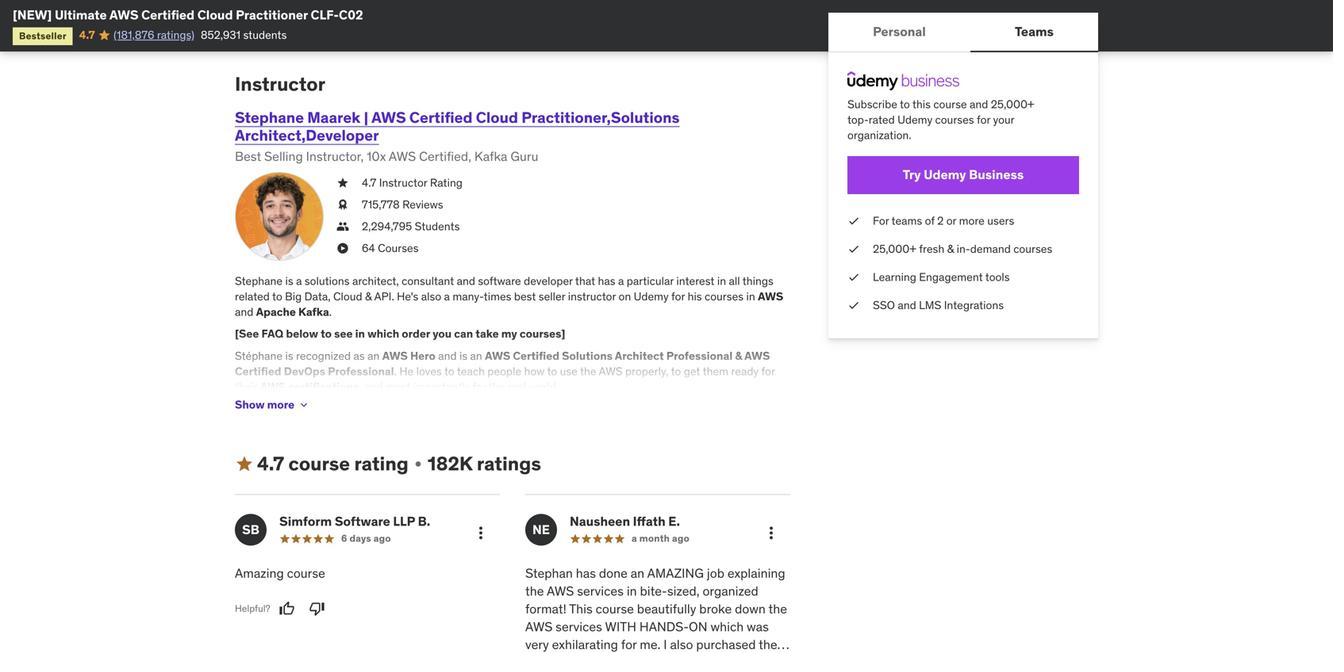 Task type: vqa. For each thing, say whether or not it's contained in the screenshot.
& API.
yes



Task type: locate. For each thing, give the bounding box(es) containing it.
a left many-
[[444, 290, 450, 304]]

. left he
[[394, 365, 397, 379]]

helpful?
[[235, 603, 270, 616]]

0 vertical spatial udemy
[[898, 113, 933, 127]]

also right i
[[670, 637, 693, 653]]

2 vertical spatial udemy
[[634, 290, 669, 304]]

learning
[[873, 270, 917, 285]]

ago right days
[[374, 533, 391, 545]]

is inside stephane is a solutions architect, consultant and software developer that has a particular interest in all things related to big data, cloud & api. he's also a many-times best seller instructor on udemy for his courses in
[[285, 274, 293, 288]]

2,294,795
[[362, 220, 412, 234]]

udemy inside stephane is a solutions architect, consultant and software developer that has a particular interest in all things related to big data, cloud & api. he's also a many-times best seller instructor on udemy for his courses in
[[634, 290, 669, 304]]

stephane maarek | aws certified cloud practitioner,solutions architect,developer best selling instructor, 10x aws certified, kafka guru
[[235, 108, 680, 165]]

2 vertical spatial 4.7
[[257, 452, 284, 476]]

& left in-
[[947, 242, 954, 256]]

which up 'purchased'
[[711, 619, 744, 636]]

world.
[[529, 380, 559, 394]]

to left the see
[[321, 327, 332, 341]]

an inside the stephan has done an amazing job explaining the aws services in bite-sized, organized format! this course beautifully broke down the aws services with hands-on which was very exhilarating for me. i also purchased t
[[631, 566, 645, 582]]

the down solutions
[[580, 365, 596, 379]]

the up the format!
[[525, 584, 544, 600]]

this
[[913, 97, 931, 112]]

xsmall image left the sso
[[848, 298, 860, 314]]

1 vertical spatial instructor
[[379, 176, 427, 190]]

cloud up guru
[[476, 108, 518, 127]]

xsmall image left fresh
[[848, 242, 860, 257]]

0 horizontal spatial 4.7
[[79, 28, 95, 42]]

1 horizontal spatial 4.7
[[257, 452, 284, 476]]

take
[[476, 327, 499, 341]]

stephane inside stephane is a solutions architect, consultant and software developer that has a particular interest in all things related to big data, cloud & api. he's also a many-times best seller instructor on udemy for his courses in
[[235, 274, 283, 288]]

4.7 right medium icon
[[257, 452, 284, 476]]

many-
[[453, 290, 484, 304]]

1 vertical spatial .
[[394, 365, 397, 379]]

has right that
[[598, 274, 616, 288]]

architect,developer
[[235, 126, 379, 145]]

1 vertical spatial kafka
[[298, 305, 329, 320]]

& up ready
[[735, 349, 742, 363]]

for right ready
[[762, 365, 775, 379]]

tab list containing personal
[[829, 13, 1098, 52]]

which up stéphane is recognized as an aws hero and is an at the bottom left of page
[[368, 327, 399, 341]]

stephane for is
[[235, 274, 283, 288]]

to left this at the top of page
[[900, 97, 910, 112]]

has left done
[[576, 566, 596, 582]]

1 vertical spatial &
[[735, 349, 742, 363]]

and down you
[[438, 349, 457, 363]]

1 horizontal spatial .
[[394, 365, 397, 379]]

xsmall image for 715,778 reviews
[[337, 197, 349, 213]]

0 vertical spatial 25,000+
[[991, 97, 1035, 112]]

kafka left guru
[[474, 148, 508, 165]]

0 vertical spatial more
[[959, 214, 985, 228]]

1 vertical spatial also
[[670, 637, 693, 653]]

xsmall image for 4.7
[[337, 175, 349, 191]]

[new] ultimate aws certified cloud practitioner clf-c02
[[13, 7, 363, 23]]

and inside aws and apache kafka .
[[235, 305, 253, 320]]

1 horizontal spatial which
[[711, 619, 744, 636]]

0 horizontal spatial ago
[[374, 533, 391, 545]]

aws properly,
[[599, 365, 669, 379]]

is for stéphane
[[285, 349, 293, 363]]

this
[[569, 602, 593, 618]]

purchased
[[696, 637, 756, 653]]

xsmall image
[[337, 197, 349, 213], [337, 219, 349, 235], [848, 242, 860, 257], [848, 298, 860, 314], [412, 458, 425, 471]]

is up big
[[285, 274, 293, 288]]

cloud up the "852,931"
[[197, 7, 233, 23]]

xsmall image for 2,294,795 students
[[337, 219, 349, 235]]

0 vertical spatial 4.7
[[79, 28, 95, 42]]

services down done
[[577, 584, 624, 600]]

1 vertical spatial udemy
[[924, 167, 966, 183]]

stephan has done an amazing job explaining the aws services in bite-sized, organized format! this course beautifully broke down the aws services with hands-on which was very exhilarating for me. i also purchased t
[[525, 566, 789, 654]]

show more button
[[235, 390, 310, 421]]

students
[[243, 28, 287, 42]]

as
[[354, 349, 365, 363]]

0 vertical spatial instructor
[[235, 72, 325, 96]]

cloud
[[197, 7, 233, 23], [476, 108, 518, 127], [333, 290, 362, 304]]

rating
[[354, 452, 409, 476]]

1 vertical spatial 4.7
[[362, 176, 376, 190]]

25,000+ up learning
[[873, 242, 917, 256]]

certified up certified,
[[409, 108, 473, 127]]

aws inside aws and apache kafka .
[[758, 290, 784, 304]]

852,931
[[201, 28, 241, 42]]

stéphane
[[235, 349, 283, 363]]

month
[[639, 533, 670, 545]]

to up the apache
[[272, 290, 282, 304]]

udemy business image
[[848, 71, 960, 90]]

courses
[[378, 241, 419, 256]]

1 ago from the left
[[374, 533, 391, 545]]

for down the with
[[621, 637, 637, 653]]

aws and apache kafka .
[[235, 290, 784, 320]]

an up the bite-
[[631, 566, 645, 582]]

0 vertical spatial stephane
[[235, 108, 304, 127]]

use
[[560, 365, 578, 379]]

2 vertical spatial cloud
[[333, 290, 362, 304]]

1 vertical spatial cloud
[[476, 108, 518, 127]]

0 horizontal spatial also
[[421, 290, 441, 304]]

bestseller
[[19, 30, 66, 42]]

ago down e.
[[672, 533, 690, 545]]

udemy right try
[[924, 167, 966, 183]]

cloud inside stephane is a solutions architect, consultant and software developer that has a particular interest in all things related to big data, cloud & api. he's also a many-times best seller instructor on udemy for his courses in
[[333, 290, 362, 304]]

a up big
[[296, 274, 302, 288]]

and inside subscribe to this course and 25,000+ top‑rated udemy courses for your organization.
[[970, 97, 988, 112]]

182k ratings
[[428, 452, 541, 476]]

his
[[688, 290, 702, 304]]

0 horizontal spatial instructor
[[235, 72, 325, 96]]

for
[[977, 113, 991, 127], [671, 290, 685, 304], [762, 365, 775, 379], [473, 380, 486, 394], [621, 637, 637, 653]]

users
[[988, 214, 1015, 228]]

4.7
[[79, 28, 95, 42], [362, 176, 376, 190], [257, 452, 284, 476]]

real
[[508, 380, 526, 394]]

1 horizontal spatial has
[[598, 274, 616, 288]]

4.7 course rating
[[257, 452, 409, 476]]

stephane maarek | aws certified cloud practitioner,solutions architect,developer link
[[235, 108, 680, 145]]

xsmall image down "instructor,"
[[337, 175, 349, 191]]

an right as at the left bottom
[[368, 349, 380, 363]]

1 vertical spatial stephane
[[235, 274, 283, 288]]

and software
[[457, 274, 521, 288]]

0 vertical spatial kafka
[[474, 148, 508, 165]]

reviews
[[402, 198, 443, 212]]

1 horizontal spatial courses
[[935, 113, 974, 127]]

1 horizontal spatial more
[[959, 214, 985, 228]]

more right show
[[267, 398, 295, 412]]

2 ago from the left
[[672, 533, 690, 545]]

solutions
[[562, 349, 613, 363]]

also
[[421, 290, 441, 304], [670, 637, 693, 653]]

mark review by simform software llp b. as unhelpful image
[[309, 602, 325, 618]]

1 horizontal spatial kafka
[[474, 148, 508, 165]]

maarek
[[307, 108, 361, 127]]

kafka inside stephane maarek | aws certified cloud practitioner,solutions architect,developer best selling instructor, 10x aws certified, kafka guru
[[474, 148, 508, 165]]

1 horizontal spatial ago
[[672, 533, 690, 545]]

tab list
[[829, 13, 1098, 52]]

xsmall image left for
[[848, 213, 860, 229]]

and right this at the top of page
[[970, 97, 988, 112]]

1 vertical spatial more
[[267, 398, 295, 412]]

4.7 up 715,778 at top
[[362, 176, 376, 190]]

stephane inside stephane maarek | aws certified cloud practitioner,solutions architect,developer best selling instructor, 10x aws certified, kafka guru
[[235, 108, 304, 127]]

courses right demand
[[1014, 242, 1053, 256]]

courses down the all
[[705, 290, 744, 304]]

a up on
[[618, 274, 624, 288]]

0 horizontal spatial has
[[576, 566, 596, 582]]

cloud down solutions
[[333, 290, 362, 304]]

certified inside stephane maarek | aws certified cloud practitioner,solutions architect,developer best selling instructor, 10x aws certified, kafka guru
[[409, 108, 473, 127]]

xsmall image for 64
[[337, 241, 349, 257]]

course up the with
[[596, 602, 634, 618]]

courses left your
[[935, 113, 974, 127]]

kafka down data,
[[298, 305, 329, 320]]

amazing course
[[235, 566, 325, 582]]

more right 'or'
[[959, 214, 985, 228]]

big
[[285, 290, 302, 304]]

xsmall image left 64
[[337, 241, 349, 257]]

and
[[970, 97, 988, 112], [898, 298, 916, 313], [235, 305, 253, 320], [438, 349, 457, 363], [364, 380, 383, 394]]

1 horizontal spatial instructor
[[379, 176, 427, 190]]

a down nausheen iffath e.
[[632, 533, 637, 545]]

udemy down this at the top of page
[[898, 113, 933, 127]]

also down consultant
[[421, 290, 441, 304]]

and right ,
[[364, 380, 383, 394]]

to inside subscribe to this course and 25,000+ top‑rated udemy courses for your organization.
[[900, 97, 910, 112]]

instructor
[[235, 72, 325, 96], [379, 176, 427, 190]]

certified up how
[[513, 349, 560, 363]]

0 vertical spatial .
[[329, 305, 332, 320]]

xsmall image left 2,294,795
[[337, 219, 349, 235]]

aws down things
[[758, 290, 784, 304]]

0 vertical spatial has
[[598, 274, 616, 288]]

in
[[717, 274, 726, 288], [746, 290, 755, 304], [355, 327, 365, 341], [627, 584, 637, 600]]

professional up 'get' on the right of the page
[[666, 349, 733, 363]]

0 vertical spatial which
[[368, 327, 399, 341]]

0 vertical spatial cloud
[[197, 7, 233, 23]]

sso
[[873, 298, 895, 313]]

format!
[[525, 602, 567, 618]]

1 vertical spatial 25,000+
[[873, 242, 917, 256]]

xsmall image inside show more button
[[298, 399, 310, 412]]

1 vertical spatial courses
[[1014, 242, 1053, 256]]

to left 'get' on the right of the page
[[671, 365, 681, 379]]

1 vertical spatial which
[[711, 619, 744, 636]]

in left the bite-
[[627, 584, 637, 600]]

4.7 for 4.7 instructor rating
[[362, 176, 376, 190]]

2,294,795 students
[[362, 220, 460, 234]]

xsmall image for learning
[[848, 270, 860, 285]]

course right this at the top of page
[[934, 97, 967, 112]]

udemy inside subscribe to this course and 25,000+ top‑rated udemy courses for your organization.
[[898, 113, 933, 127]]

to left use
[[547, 365, 557, 379]]

25,000+ inside subscribe to this course and 25,000+ top‑rated udemy courses for your organization.
[[991, 97, 1035, 112]]

. down data,
[[329, 305, 332, 320]]

llp
[[393, 514, 415, 530]]

services down this
[[556, 619, 602, 636]]

stephane up 'related'
[[235, 274, 283, 288]]

try udemy business
[[903, 167, 1024, 183]]

xsmall image
[[337, 175, 349, 191], [848, 213, 860, 229], [337, 241, 349, 257], [848, 270, 860, 285], [298, 399, 310, 412]]

2 horizontal spatial an
[[631, 566, 645, 582]]

xsmall image down "aws certifications"
[[298, 399, 310, 412]]

0 horizontal spatial which
[[368, 327, 399, 341]]

simform software llp b.
[[279, 514, 430, 530]]

2 horizontal spatial cloud
[[476, 108, 518, 127]]

xsmall image for sso and lms integrations
[[848, 298, 860, 314]]

25,000+ up your
[[991, 97, 1035, 112]]

instructor down students
[[235, 72, 325, 96]]

you
[[433, 327, 452, 341]]

xsmall image left 715,778 at top
[[337, 197, 349, 213]]

0 horizontal spatial &
[[735, 349, 742, 363]]

1 horizontal spatial 25,000+
[[991, 97, 1035, 112]]

explaining
[[728, 566, 785, 582]]

0 horizontal spatial courses
[[705, 290, 744, 304]]

2 vertical spatial courses
[[705, 290, 744, 304]]

for inside stephane is a solutions architect, consultant and software developer that has a particular interest in all things related to big data, cloud & api. he's also a many-times best seller instructor on udemy for his courses in
[[671, 290, 685, 304]]

for left "his" on the right top of the page
[[671, 290, 685, 304]]

1 stephane from the top
[[235, 108, 304, 127]]

for inside the . he loves to teach people how to use the aws properly, to get them ready for their
[[762, 365, 775, 379]]

xsmall image left learning
[[848, 270, 860, 285]]

a month ago
[[632, 533, 690, 545]]

0 horizontal spatial cloud
[[197, 7, 233, 23]]

for inside the stephan has done an amazing job explaining the aws services in bite-sized, organized format! this course beautifully broke down the aws services with hands-on which was very exhilarating for me. i also purchased t
[[621, 637, 637, 653]]

broke
[[699, 602, 732, 618]]

for
[[873, 214, 889, 228]]

0 horizontal spatial kafka
[[298, 305, 329, 320]]

stephane for maarek
[[235, 108, 304, 127]]

4.7 down ultimate
[[79, 28, 95, 42]]

[new]
[[13, 7, 52, 23]]

1 horizontal spatial also
[[670, 637, 693, 653]]

an up "teach"
[[470, 349, 482, 363]]

aws up (181,876
[[109, 7, 139, 23]]

0 horizontal spatial more
[[267, 398, 295, 412]]

more
[[959, 214, 985, 228], [267, 398, 295, 412]]

(181,876 ratings)
[[114, 28, 194, 42]]

professional
[[666, 349, 733, 363], [328, 365, 394, 379]]

and right the sso
[[898, 298, 916, 313]]

2 stephane from the top
[[235, 274, 283, 288]]

1 horizontal spatial &
[[947, 242, 954, 256]]

aws down stephan
[[547, 584, 574, 600]]

is up devops
[[285, 349, 293, 363]]

stephane up the selling
[[235, 108, 304, 127]]

for left your
[[977, 113, 991, 127]]

1 horizontal spatial professional
[[666, 349, 733, 363]]

ago
[[374, 533, 391, 545], [672, 533, 690, 545]]

kafka
[[474, 148, 508, 165], [298, 305, 329, 320]]

0 vertical spatial also
[[421, 290, 441, 304]]

practitioner
[[236, 7, 308, 23]]

udemy
[[898, 113, 933, 127], [924, 167, 966, 183], [634, 290, 669, 304]]

teams
[[1015, 23, 1054, 40]]

course up mark review by simform software llp b. as unhelpful icon at bottom
[[287, 566, 325, 582]]

0 horizontal spatial .
[[329, 305, 332, 320]]

has
[[598, 274, 616, 288], [576, 566, 596, 582]]

udemy down particular
[[634, 290, 669, 304]]

instructor up the 715,778 reviews
[[379, 176, 427, 190]]

recognized
[[296, 349, 351, 363]]

0 vertical spatial courses
[[935, 113, 974, 127]]

1 vertical spatial professional
[[328, 365, 394, 379]]

job
[[707, 566, 725, 582]]

top‑rated
[[848, 113, 895, 127]]

2 horizontal spatial 4.7
[[362, 176, 376, 190]]

and down 'related'
[[235, 305, 253, 320]]

the
[[580, 365, 596, 379], [489, 380, 505, 394], [525, 584, 544, 600], [769, 602, 787, 618]]

courses inside stephane is a solutions architect, consultant and software developer that has a particular interest in all things related to big data, cloud & api. he's also a many-times best seller instructor on udemy for his courses in
[[705, 290, 744, 304]]

0 vertical spatial services
[[577, 584, 624, 600]]

teams
[[892, 214, 922, 228]]

1 horizontal spatial cloud
[[333, 290, 362, 304]]

professional up ,
[[328, 365, 394, 379]]

seller
[[539, 290, 565, 304]]

[see faq below to see in which order you can take my courses]
[[235, 327, 565, 341]]

1 vertical spatial has
[[576, 566, 596, 582]]

sb
[[242, 522, 259, 539]]



Task type: describe. For each thing, give the bounding box(es) containing it.
ratings)
[[157, 28, 194, 42]]

mark review by simform software llp b. as helpful image
[[279, 602, 295, 618]]

$359.97
[[350, 1, 397, 17]]

hands-
[[640, 619, 689, 636]]

in-
[[957, 242, 970, 256]]

on
[[689, 619, 708, 636]]

cloud inside stephane maarek | aws certified cloud practitioner,solutions architect,developer best selling instructor, 10x aws certified, kafka guru
[[476, 108, 518, 127]]

very
[[525, 637, 549, 653]]

software
[[335, 514, 390, 530]]

4.7 for 4.7
[[79, 28, 95, 42]]

which inside the stephan has done an amazing job explaining the aws services in bite-sized, organized format! this course beautifully broke down the aws services with hands-on which was very exhilarating for me. i also purchased t
[[711, 619, 744, 636]]

fresh
[[919, 242, 945, 256]]

ago for e.
[[672, 533, 690, 545]]

to up importantly
[[444, 365, 455, 379]]

[see
[[235, 327, 259, 341]]

or
[[947, 214, 957, 228]]

852,931 students
[[201, 28, 287, 42]]

25,000+ fresh & in-demand courses
[[873, 242, 1053, 256]]

students
[[415, 220, 460, 234]]

medium image
[[235, 455, 254, 474]]

show more
[[235, 398, 295, 412]]

aws certifications
[[260, 380, 359, 394]]

people
[[488, 365, 522, 379]]

i
[[664, 637, 667, 653]]

related
[[235, 290, 270, 304]]

xsmall image for 25,000+ fresh & in-demand courses
[[848, 242, 860, 257]]

selling
[[264, 148, 303, 165]]

has inside stephane is a solutions architect, consultant and software developer that has a particular interest in all things related to big data, cloud & api. he's also a many-times best seller instructor on udemy for his courses in
[[598, 274, 616, 288]]

certified down stéphane
[[235, 365, 281, 379]]

sso and lms integrations
[[873, 298, 1004, 313]]

also inside stephane is a solutions architect, consultant and software developer that has a particular interest in all things related to big data, cloud & api. he's also a many-times best seller instructor on udemy for his courses in
[[421, 290, 441, 304]]

kafka inside aws and apache kafka .
[[298, 305, 329, 320]]

show
[[235, 398, 265, 412]]

additional actions for review by simform software llp b. image
[[471, 524, 490, 543]]

0 vertical spatial &
[[947, 242, 954, 256]]

10x
[[367, 148, 386, 165]]

4.7 for 4.7 course rating
[[257, 452, 284, 476]]

most
[[386, 380, 411, 394]]

sized,
[[667, 584, 700, 600]]

your
[[993, 113, 1015, 127]]

in down things
[[746, 290, 755, 304]]

try
[[903, 167, 921, 183]]

also inside the stephan has done an amazing job explaining the aws services in bite-sized, organized format! this course beautifully broke down the aws services with hands-on which was very exhilarating for me. i also purchased t
[[670, 637, 693, 653]]

nausheen
[[570, 514, 630, 530]]

solutions
[[305, 274, 350, 288]]

with
[[605, 619, 637, 636]]

,
[[359, 380, 362, 394]]

to inside stephane is a solutions architect, consultant and software developer that has a particular interest in all things related to big data, cloud & api. he's also a many-times best seller instructor on udemy for his courses in
[[272, 290, 282, 304]]

order
[[402, 327, 430, 341]]

is up "teach"
[[459, 349, 468, 363]]

on
[[619, 290, 631, 304]]

1 horizontal spatial an
[[470, 349, 482, 363]]

for inside subscribe to this course and 25,000+ top‑rated udemy courses for your organization.
[[977, 113, 991, 127]]

certified,
[[419, 148, 471, 165]]

subscribe to this course and 25,000+ top‑rated udemy courses for your organization.
[[848, 97, 1035, 143]]

xsmall image for for
[[848, 213, 860, 229]]

more inside button
[[267, 398, 295, 412]]

aws up people
[[485, 349, 511, 363]]

& api.
[[365, 290, 394, 304]]

how
[[524, 365, 545, 379]]

bite-
[[640, 584, 667, 600]]

stephane is a solutions architect, consultant and software developer that has a particular interest in all things related to big data, cloud & api. he's also a many-times best seller instructor on udemy for his courses in
[[235, 274, 774, 304]]

ago for llp
[[374, 533, 391, 545]]

aws up "very"
[[525, 619, 553, 636]]

tools
[[986, 270, 1010, 285]]

6
[[341, 533, 347, 545]]

data,
[[304, 290, 331, 304]]

aws up he
[[382, 349, 408, 363]]

xsmall image left 182k
[[412, 458, 425, 471]]

. inside aws and apache kafka .
[[329, 305, 332, 320]]

0 vertical spatial professional
[[666, 349, 733, 363]]

consultant
[[402, 274, 454, 288]]

that
[[575, 274, 595, 288]]

is for stephane
[[285, 274, 293, 288]]

things
[[743, 274, 774, 288]]

182k
[[428, 452, 473, 476]]

1 vertical spatial services
[[556, 619, 602, 636]]

aws certifications , and most importantly for the real world.
[[260, 380, 559, 394]]

course inside subscribe to this course and 25,000+ top‑rated udemy courses for your organization.
[[934, 97, 967, 112]]

the up was
[[769, 602, 787, 618]]

exhilarating
[[552, 637, 618, 653]]

their
[[235, 380, 258, 394]]

iffath
[[633, 514, 666, 530]]

aws right |
[[372, 108, 406, 127]]

course inside the stephan has done an amazing job explaining the aws services in bite-sized, organized format! this course beautifully broke down the aws services with hands-on which was very exhilarating for me. i also purchased t
[[596, 602, 634, 618]]

in inside the stephan has done an amazing job explaining the aws services in bite-sized, organized format! this course beautifully broke down the aws services with hands-on which was very exhilarating for me. i also purchased t
[[627, 584, 637, 600]]

best
[[235, 148, 261, 165]]

aws up ready
[[745, 349, 770, 363]]

& inside aws certified solutions architect professional & aws certified devops professional
[[735, 349, 742, 363]]

see
[[334, 327, 353, 341]]

integrations
[[944, 298, 1004, 313]]

. inside the . he loves to teach people how to use the aws properly, to get them ready for their
[[394, 365, 397, 379]]

organized
[[703, 584, 759, 600]]

he
[[399, 365, 414, 379]]

in left the all
[[717, 274, 726, 288]]

amazing
[[647, 566, 704, 582]]

for down "teach"
[[473, 380, 486, 394]]

teams button
[[971, 13, 1098, 51]]

down
[[735, 602, 766, 618]]

instructor
[[568, 290, 616, 304]]

them
[[703, 365, 729, 379]]

all
[[729, 274, 740, 288]]

0 horizontal spatial an
[[368, 349, 380, 363]]

best
[[514, 290, 536, 304]]

course up simform
[[289, 452, 350, 476]]

apache
[[256, 305, 296, 320]]

clf-
[[311, 7, 339, 23]]

importantly
[[413, 380, 470, 394]]

certified up ratings) at the left
[[141, 7, 195, 23]]

done
[[599, 566, 628, 582]]

0 horizontal spatial 25,000+
[[873, 242, 917, 256]]

ratings
[[477, 452, 541, 476]]

aws certified solutions architect professional & aws certified devops professional
[[235, 349, 770, 379]]

hero
[[410, 349, 436, 363]]

courses]
[[520, 327, 565, 341]]

. he loves to teach people how to use the aws properly, to get them ready for their
[[235, 365, 775, 394]]

beautifully
[[637, 602, 696, 618]]

engagement
[[919, 270, 983, 285]]

ne
[[533, 522, 550, 539]]

has inside the stephan has done an amazing job explaining the aws services in bite-sized, organized format! this course beautifully broke down the aws services with hands-on which was very exhilarating for me. i also purchased t
[[576, 566, 596, 582]]

64
[[362, 241, 375, 256]]

nausheen iffath e.
[[570, 514, 680, 530]]

2 horizontal spatial courses
[[1014, 242, 1053, 256]]

additional actions for review by nausheen iffath e. image
[[762, 524, 781, 543]]

715,778 reviews
[[362, 198, 443, 212]]

can
[[454, 327, 473, 341]]

the inside the . he loves to teach people how to use the aws properly, to get them ready for their
[[580, 365, 596, 379]]

stephane maarek | aws certified cloud practitioner,solutions architect,developer image
[[235, 172, 324, 261]]

aws right the 10x
[[389, 148, 416, 165]]

the down people
[[489, 380, 505, 394]]

b.
[[418, 514, 430, 530]]

architect,
[[352, 274, 399, 288]]

in right the see
[[355, 327, 365, 341]]

courses inside subscribe to this course and 25,000+ top‑rated udemy courses for your organization.
[[935, 113, 974, 127]]

6 days ago
[[341, 533, 391, 545]]

0 horizontal spatial professional
[[328, 365, 394, 379]]

lms
[[919, 298, 942, 313]]



